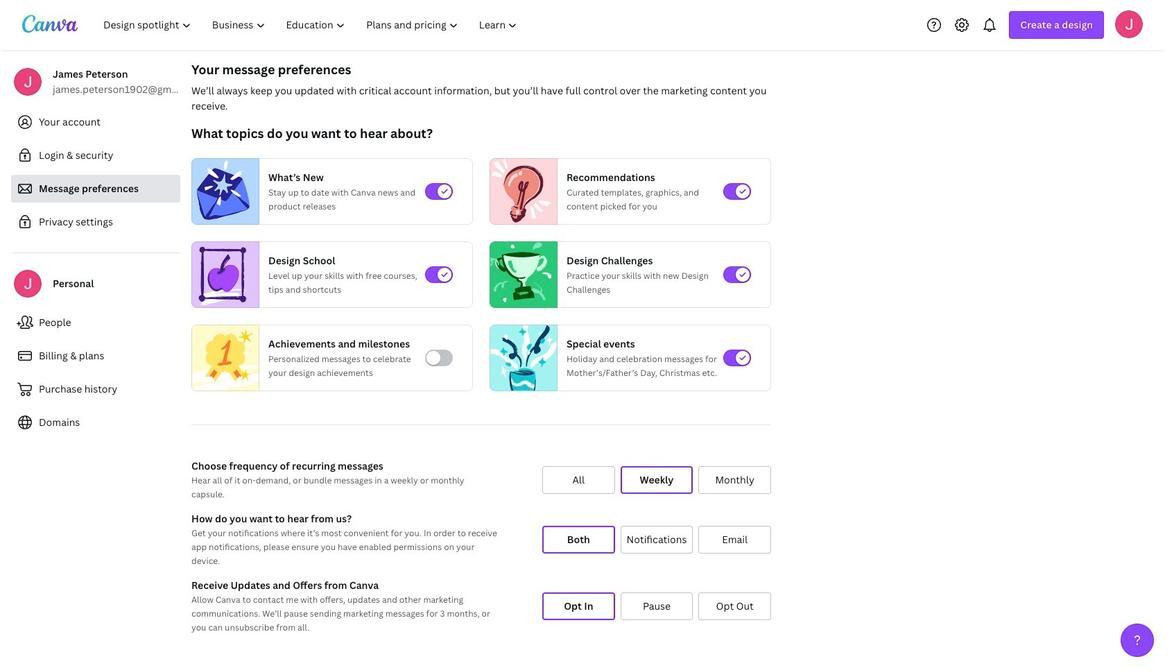Task type: locate. For each thing, give the bounding box(es) containing it.
None button
[[543, 466, 615, 494], [621, 466, 694, 494], [699, 466, 772, 494], [543, 526, 615, 554], [621, 526, 694, 554], [699, 526, 772, 554], [543, 593, 615, 620], [621, 593, 694, 620], [699, 593, 772, 620], [543, 466, 615, 494], [621, 466, 694, 494], [699, 466, 772, 494], [543, 526, 615, 554], [621, 526, 694, 554], [699, 526, 772, 554], [543, 593, 615, 620], [621, 593, 694, 620], [699, 593, 772, 620]]

topic image
[[192, 158, 253, 225], [491, 158, 552, 225], [192, 242, 253, 308], [491, 242, 552, 308], [192, 322, 259, 394], [491, 322, 557, 394]]



Task type: describe. For each thing, give the bounding box(es) containing it.
top level navigation element
[[94, 11, 530, 39]]

james peterson image
[[1116, 10, 1144, 38]]



Task type: vqa. For each thing, say whether or not it's contained in the screenshot.
Text styles "button"
no



